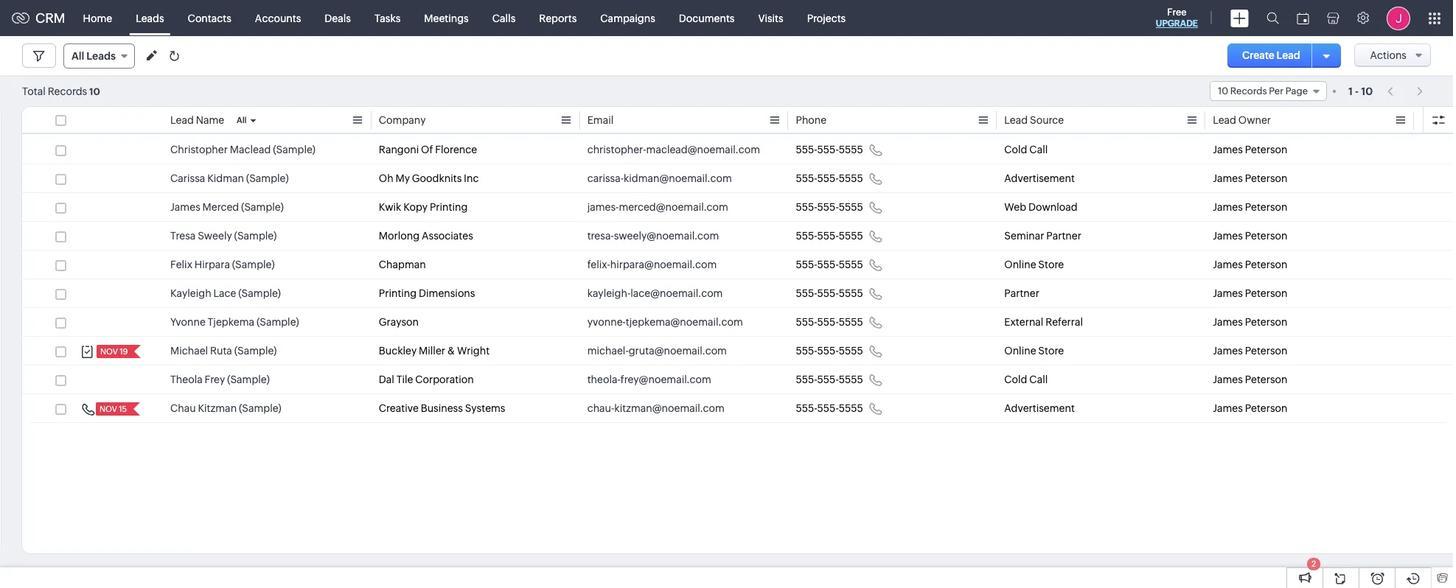 Task type: vqa. For each thing, say whether or not it's contained in the screenshot.


Task type: locate. For each thing, give the bounding box(es) containing it.
(sample)
[[273, 144, 316, 156], [246, 173, 289, 184], [241, 201, 284, 213], [234, 230, 277, 242], [232, 259, 275, 271], [238, 288, 281, 299], [256, 316, 299, 328], [234, 345, 277, 357], [227, 374, 270, 386], [239, 403, 281, 414]]

buckley
[[379, 345, 417, 357]]

all
[[72, 50, 84, 62], [237, 116, 247, 125]]

james
[[1213, 144, 1243, 156], [1213, 173, 1243, 184], [170, 201, 200, 213], [1213, 201, 1243, 213], [1213, 230, 1243, 242], [1213, 259, 1243, 271], [1213, 288, 1243, 299], [1213, 316, 1243, 328], [1213, 345, 1243, 357], [1213, 374, 1243, 386], [1213, 403, 1243, 414]]

lead inside button
[[1277, 49, 1300, 61]]

tresa-sweely@noemail.com
[[587, 230, 719, 242]]

3 555-555-5555 from the top
[[796, 201, 863, 213]]

michael ruta (sample) link
[[170, 344, 277, 358]]

4 james peterson from the top
[[1213, 230, 1288, 242]]

create
[[1242, 49, 1275, 61]]

cold down external on the bottom right of the page
[[1004, 374, 1027, 386]]

call
[[1029, 144, 1048, 156], [1029, 374, 1048, 386]]

0 vertical spatial online store
[[1004, 259, 1064, 271]]

7 5555 from the top
[[839, 316, 863, 328]]

0 horizontal spatial printing
[[379, 288, 417, 299]]

10 5555 from the top
[[839, 403, 863, 414]]

10 up lead owner
[[1218, 86, 1228, 97]]

lead left name
[[170, 114, 194, 126]]

cold call for christopher-maclead@noemail.com
[[1004, 144, 1048, 156]]

5 5555 from the top
[[839, 259, 863, 271]]

all inside field
[[72, 50, 84, 62]]

all for all
[[237, 116, 247, 125]]

theola frey (sample)
[[170, 374, 270, 386]]

15
[[119, 405, 127, 414]]

8 5555 from the top
[[839, 345, 863, 357]]

lace
[[213, 288, 236, 299]]

8 peterson from the top
[[1245, 345, 1288, 357]]

(sample) right the frey
[[227, 374, 270, 386]]

theola-frey@noemail.com link
[[587, 372, 711, 387]]

page
[[1285, 86, 1308, 97]]

lead left 'owner'
[[1213, 114, 1236, 126]]

online store down seminar partner
[[1004, 259, 1064, 271]]

2 advertisement from the top
[[1004, 403, 1075, 414]]

goodknits
[[412, 173, 462, 184]]

0 vertical spatial all
[[72, 50, 84, 62]]

christopher maclead (sample) link
[[170, 142, 316, 157]]

felix hirpara (sample) link
[[170, 257, 275, 272]]

(sample) right maclead at top
[[273, 144, 316, 156]]

1 advertisement from the top
[[1004, 173, 1075, 184]]

ruta
[[210, 345, 232, 357]]

10 right -
[[1361, 85, 1373, 97]]

3 peterson from the top
[[1245, 201, 1288, 213]]

kopy
[[403, 201, 428, 213]]

555-555-5555 for kayleigh-lace@noemail.com
[[796, 288, 863, 299]]

1 horizontal spatial leads
[[136, 12, 164, 24]]

online down seminar
[[1004, 259, 1036, 271]]

chapman
[[379, 259, 426, 271]]

2 peterson from the top
[[1245, 173, 1288, 184]]

2 online store from the top
[[1004, 345, 1064, 357]]

(sample) for felix hirpara (sample)
[[232, 259, 275, 271]]

555-555-5555 for yvonne-tjepkema@noemail.com
[[796, 316, 863, 328]]

2 james peterson from the top
[[1213, 173, 1288, 184]]

1 horizontal spatial all
[[237, 116, 247, 125]]

1 james peterson from the top
[[1213, 144, 1288, 156]]

9 peterson from the top
[[1245, 374, 1288, 386]]

1 peterson from the top
[[1245, 144, 1288, 156]]

5555 for kayleigh-lace@noemail.com
[[839, 288, 863, 299]]

1 555-555-5555 from the top
[[796, 144, 863, 156]]

(sample) for christopher maclead (sample)
[[273, 144, 316, 156]]

2 5555 from the top
[[839, 173, 863, 184]]

oh my goodknits inc
[[379, 173, 479, 184]]

cold
[[1004, 144, 1027, 156], [1004, 374, 1027, 386]]

10 555-555-5555 from the top
[[796, 403, 863, 414]]

printing up grayson
[[379, 288, 417, 299]]

james-merced@noemail.com
[[587, 201, 728, 213]]

(sample) for kayleigh lace (sample)
[[238, 288, 281, 299]]

0 horizontal spatial records
[[48, 85, 87, 97]]

lead source
[[1004, 114, 1064, 126]]

555-555-5555 for chau-kitzman@noemail.com
[[796, 403, 863, 414]]

5555
[[839, 144, 863, 156], [839, 173, 863, 184], [839, 201, 863, 213], [839, 230, 863, 242], [839, 259, 863, 271], [839, 288, 863, 299], [839, 316, 863, 328], [839, 345, 863, 357], [839, 374, 863, 386], [839, 403, 863, 414]]

online store down external referral
[[1004, 345, 1064, 357]]

lead left source
[[1004, 114, 1028, 126]]

kidman@noemail.com
[[624, 173, 732, 184]]

chau kitzman (sample)
[[170, 403, 281, 414]]

0 vertical spatial cold call
[[1004, 144, 1048, 156]]

0 vertical spatial advertisement
[[1004, 173, 1075, 184]]

1 vertical spatial store
[[1038, 345, 1064, 357]]

1 call from the top
[[1029, 144, 1048, 156]]

0 vertical spatial printing
[[430, 201, 468, 213]]

1 horizontal spatial partner
[[1046, 230, 1081, 242]]

(sample) right merced at the top left
[[241, 201, 284, 213]]

0 horizontal spatial leads
[[87, 50, 116, 62]]

0 vertical spatial nov
[[100, 347, 118, 356]]

visits link
[[746, 0, 795, 36]]

0 vertical spatial cold
[[1004, 144, 1027, 156]]

create menu image
[[1230, 9, 1249, 27]]

cold call down external on the bottom right of the page
[[1004, 374, 1048, 386]]

peterson for hirpara@noemail.com
[[1245, 259, 1288, 271]]

5555 for christopher-maclead@noemail.com
[[839, 144, 863, 156]]

partner down download
[[1046, 230, 1081, 242]]

1 online from the top
[[1004, 259, 1036, 271]]

(sample) for theola frey (sample)
[[227, 374, 270, 386]]

1 vertical spatial call
[[1029, 374, 1048, 386]]

(sample) for yvonne tjepkema (sample)
[[256, 316, 299, 328]]

leads link
[[124, 0, 176, 36]]

advertisement for chau-kitzman@noemail.com
[[1004, 403, 1075, 414]]

records inside field
[[1230, 86, 1267, 97]]

1 vertical spatial cold call
[[1004, 374, 1048, 386]]

carissa-kidman@noemail.com
[[587, 173, 732, 184]]

1 vertical spatial cold
[[1004, 374, 1027, 386]]

10 Records Per Page field
[[1210, 81, 1327, 101]]

navigation
[[1380, 80, 1431, 102]]

10 peterson from the top
[[1245, 403, 1288, 414]]

printing dimensions
[[379, 288, 475, 299]]

records left per
[[1230, 86, 1267, 97]]

theola frey (sample) link
[[170, 372, 270, 387]]

all leads
[[72, 50, 116, 62]]

tresa
[[170, 230, 196, 242]]

555-555-5555 for michael-gruta@noemail.com
[[796, 345, 863, 357]]

6 peterson from the top
[[1245, 288, 1288, 299]]

(sample) right lace
[[238, 288, 281, 299]]

10 james peterson from the top
[[1213, 403, 1288, 414]]

oh
[[379, 173, 393, 184]]

calls
[[492, 12, 516, 24]]

all up total records 10
[[72, 50, 84, 62]]

printing up associates
[[430, 201, 468, 213]]

2 store from the top
[[1038, 345, 1064, 357]]

nov 15 link
[[96, 403, 128, 416]]

referral
[[1046, 316, 1083, 328]]

555-
[[796, 144, 817, 156], [817, 144, 839, 156], [796, 173, 817, 184], [817, 173, 839, 184], [796, 201, 817, 213], [817, 201, 839, 213], [796, 230, 817, 242], [817, 230, 839, 242], [796, 259, 817, 271], [817, 259, 839, 271], [796, 288, 817, 299], [817, 288, 839, 299], [796, 316, 817, 328], [817, 316, 839, 328], [796, 345, 817, 357], [817, 345, 839, 357], [796, 374, 817, 386], [817, 374, 839, 386], [796, 403, 817, 414], [817, 403, 839, 414]]

james peterson
[[1213, 144, 1288, 156], [1213, 173, 1288, 184], [1213, 201, 1288, 213], [1213, 230, 1288, 242], [1213, 259, 1288, 271], [1213, 288, 1288, 299], [1213, 316, 1288, 328], [1213, 345, 1288, 357], [1213, 374, 1288, 386], [1213, 403, 1288, 414]]

10 inside total records 10
[[89, 86, 100, 97]]

free upgrade
[[1156, 7, 1198, 29]]

4 peterson from the top
[[1245, 230, 1288, 242]]

2 555-555-5555 from the top
[[796, 173, 863, 184]]

nov
[[100, 347, 118, 356], [100, 405, 117, 414]]

(sample) down maclead at top
[[246, 173, 289, 184]]

store for michael-gruta@noemail.com
[[1038, 345, 1064, 357]]

per
[[1269, 86, 1284, 97]]

kitzman@noemail.com
[[614, 403, 725, 414]]

actions
[[1370, 49, 1407, 61]]

cold for christopher-maclead@noemail.com
[[1004, 144, 1027, 156]]

555-555-5555 for felix-hirpara@noemail.com
[[796, 259, 863, 271]]

search image
[[1267, 12, 1279, 24]]

kidman
[[207, 173, 244, 184]]

555-555-5555 for carissa-kidman@noemail.com
[[796, 173, 863, 184]]

1 horizontal spatial printing
[[430, 201, 468, 213]]

2 online from the top
[[1004, 345, 1036, 357]]

buckley miller & wright
[[379, 345, 490, 357]]

0 vertical spatial partner
[[1046, 230, 1081, 242]]

peterson for merced@noemail.com
[[1245, 201, 1288, 213]]

1 vertical spatial online
[[1004, 345, 1036, 357]]

7 james peterson from the top
[[1213, 316, 1288, 328]]

home
[[83, 12, 112, 24]]

(sample) right tjepkema
[[256, 316, 299, 328]]

store down external referral
[[1038, 345, 1064, 357]]

0 horizontal spatial all
[[72, 50, 84, 62]]

advertisement for carissa-kidman@noemail.com
[[1004, 173, 1075, 184]]

0 vertical spatial online
[[1004, 259, 1036, 271]]

web download
[[1004, 201, 1078, 213]]

lead for lead owner
[[1213, 114, 1236, 126]]

records
[[48, 85, 87, 97], [1230, 86, 1267, 97]]

peterson
[[1245, 144, 1288, 156], [1245, 173, 1288, 184], [1245, 201, 1288, 213], [1245, 230, 1288, 242], [1245, 259, 1288, 271], [1245, 288, 1288, 299], [1245, 316, 1288, 328], [1245, 345, 1288, 357], [1245, 374, 1288, 386], [1245, 403, 1288, 414]]

cold call down lead source
[[1004, 144, 1048, 156]]

leads right home
[[136, 12, 164, 24]]

cold down lead source
[[1004, 144, 1027, 156]]

2 call from the top
[[1029, 374, 1048, 386]]

tresa-sweely@noemail.com link
[[587, 229, 719, 243]]

(sample) down james merced (sample) link
[[234, 230, 277, 242]]

records right total
[[48, 85, 87, 97]]

partner up external on the bottom right of the page
[[1004, 288, 1039, 299]]

1 vertical spatial online store
[[1004, 345, 1064, 357]]

1 cold call from the top
[[1004, 144, 1048, 156]]

1 vertical spatial leads
[[87, 50, 116, 62]]

call for christopher-maclead@noemail.com
[[1029, 144, 1048, 156]]

yvonne tjepkema (sample) link
[[170, 315, 299, 330]]

555-555-5555 for theola-frey@noemail.com
[[796, 374, 863, 386]]

0 vertical spatial leads
[[136, 12, 164, 24]]

call down lead source
[[1029, 144, 1048, 156]]

7 peterson from the top
[[1245, 316, 1288, 328]]

2 cold call from the top
[[1004, 374, 1048, 386]]

(sample) for tresa sweely (sample)
[[234, 230, 277, 242]]

4 5555 from the top
[[839, 230, 863, 242]]

online for felix-hirpara@noemail.com
[[1004, 259, 1036, 271]]

row group
[[22, 136, 1453, 423]]

frey@noemail.com
[[621, 374, 711, 386]]

james-merced@noemail.com link
[[587, 200, 728, 215]]

4 555-555-5555 from the top
[[796, 230, 863, 242]]

0 vertical spatial call
[[1029, 144, 1048, 156]]

9 555-555-5555 from the top
[[796, 374, 863, 386]]

1 vertical spatial nov
[[100, 405, 117, 414]]

1 online store from the top
[[1004, 259, 1064, 271]]

james for christopher-maclead@noemail.com
[[1213, 144, 1243, 156]]

6 james peterson from the top
[[1213, 288, 1288, 299]]

reports link
[[527, 0, 589, 36]]

9 5555 from the top
[[839, 374, 863, 386]]

theola
[[170, 374, 203, 386]]

online store
[[1004, 259, 1064, 271], [1004, 345, 1064, 357]]

cold call
[[1004, 144, 1048, 156], [1004, 374, 1048, 386]]

gruta@noemail.com
[[629, 345, 727, 357]]

1 store from the top
[[1038, 259, 1064, 271]]

create menu element
[[1222, 0, 1258, 36]]

8 james peterson from the top
[[1213, 345, 1288, 357]]

rangoni of florence
[[379, 144, 477, 156]]

leads down the home link
[[87, 50, 116, 62]]

contacts link
[[176, 0, 243, 36]]

store for felix-hirpara@noemail.com
[[1038, 259, 1064, 271]]

2 horizontal spatial 10
[[1361, 85, 1373, 97]]

merced@noemail.com
[[619, 201, 728, 213]]

6 5555 from the top
[[839, 288, 863, 299]]

james peterson for kayleigh-lace@noemail.com
[[1213, 288, 1288, 299]]

2 cold from the top
[[1004, 374, 1027, 386]]

kayleigh lace (sample)
[[170, 288, 281, 299]]

7 555-555-5555 from the top
[[796, 316, 863, 328]]

lead for lead name
[[170, 114, 194, 126]]

meetings link
[[412, 0, 480, 36]]

call down external referral
[[1029, 374, 1048, 386]]

(sample) for james merced (sample)
[[241, 201, 284, 213]]

lead name
[[170, 114, 224, 126]]

yvonne-tjepkema@noemail.com link
[[587, 315, 743, 330]]

of
[[421, 144, 433, 156]]

8 555-555-5555 from the top
[[796, 345, 863, 357]]

1 vertical spatial partner
[[1004, 288, 1039, 299]]

3 james peterson from the top
[[1213, 201, 1288, 213]]

0 horizontal spatial 10
[[89, 86, 100, 97]]

my
[[395, 173, 410, 184]]

(sample) up kayleigh lace (sample) link
[[232, 259, 275, 271]]

nov left the 19
[[100, 347, 118, 356]]

records for total
[[48, 85, 87, 97]]

5 james peterson from the top
[[1213, 259, 1288, 271]]

printing
[[430, 201, 468, 213], [379, 288, 417, 299]]

christopher maclead (sample)
[[170, 144, 316, 156]]

peterson for sweely@noemail.com
[[1245, 230, 1288, 242]]

profile image
[[1387, 6, 1410, 30]]

5555 for michael-gruta@noemail.com
[[839, 345, 863, 357]]

0 vertical spatial store
[[1038, 259, 1064, 271]]

store down seminar partner
[[1038, 259, 1064, 271]]

0 horizontal spatial partner
[[1004, 288, 1039, 299]]

1 5555 from the top
[[839, 144, 863, 156]]

1 cold from the top
[[1004, 144, 1027, 156]]

3 5555 from the top
[[839, 201, 863, 213]]

6 555-555-5555 from the top
[[796, 288, 863, 299]]

kitzman
[[198, 403, 237, 414]]

5 peterson from the top
[[1245, 259, 1288, 271]]

(sample) right kitzman
[[239, 403, 281, 414]]

kayleigh-
[[587, 288, 631, 299]]

online down external on the bottom right of the page
[[1004, 345, 1036, 357]]

(sample) right ruta
[[234, 345, 277, 357]]

10 for total records 10
[[89, 86, 100, 97]]

all up christopher maclead (sample) link
[[237, 116, 247, 125]]

lead right create
[[1277, 49, 1300, 61]]

1 vertical spatial advertisement
[[1004, 403, 1075, 414]]

morlong
[[379, 230, 420, 242]]

total records 10
[[22, 85, 100, 97]]

nov left 15
[[100, 405, 117, 414]]

campaigns link
[[589, 0, 667, 36]]

associates
[[422, 230, 473, 242]]

1 horizontal spatial 10
[[1218, 86, 1228, 97]]

5 555-555-5555 from the top
[[796, 259, 863, 271]]

9 james peterson from the top
[[1213, 374, 1288, 386]]

1 horizontal spatial records
[[1230, 86, 1267, 97]]

web
[[1004, 201, 1026, 213]]

grayson
[[379, 316, 419, 328]]

online store for gruta@noemail.com
[[1004, 345, 1064, 357]]

10 down all leads
[[89, 86, 100, 97]]

5555 for carissa-kidman@noemail.com
[[839, 173, 863, 184]]

seminar partner
[[1004, 230, 1081, 242]]

nov for michael
[[100, 347, 118, 356]]

felix-
[[587, 259, 610, 271]]

michael ruta (sample)
[[170, 345, 277, 357]]

kayleigh
[[170, 288, 211, 299]]

555-555-5555
[[796, 144, 863, 156], [796, 173, 863, 184], [796, 201, 863, 213], [796, 230, 863, 242], [796, 259, 863, 271], [796, 288, 863, 299], [796, 316, 863, 328], [796, 345, 863, 357], [796, 374, 863, 386], [796, 403, 863, 414]]

(sample) inside 'link'
[[234, 345, 277, 357]]

1 vertical spatial all
[[237, 116, 247, 125]]



Task type: describe. For each thing, give the bounding box(es) containing it.
carissa-kidman@noemail.com link
[[587, 171, 732, 186]]

james for kayleigh-lace@noemail.com
[[1213, 288, 1243, 299]]

tjepkema
[[208, 316, 254, 328]]

5555 for theola-frey@noemail.com
[[839, 374, 863, 386]]

systems
[[465, 403, 505, 414]]

2
[[1311, 560, 1316, 568]]

maclead@noemail.com
[[646, 144, 760, 156]]

leads inside field
[[87, 50, 116, 62]]

james for yvonne-tjepkema@noemail.com
[[1213, 316, 1243, 328]]

christopher-maclead@noemail.com link
[[587, 142, 760, 157]]

james peterson for felix-hirpara@noemail.com
[[1213, 259, 1288, 271]]

felix-hirpara@noemail.com
[[587, 259, 717, 271]]

reports
[[539, 12, 577, 24]]

james for tresa-sweely@noemail.com
[[1213, 230, 1243, 242]]

crm link
[[12, 10, 65, 26]]

deals link
[[313, 0, 363, 36]]

tresa sweely (sample) link
[[170, 229, 277, 243]]

james peterson for theola-frey@noemail.com
[[1213, 374, 1288, 386]]

peterson for frey@noemail.com
[[1245, 374, 1288, 386]]

seminar
[[1004, 230, 1044, 242]]

total
[[22, 85, 46, 97]]

free
[[1167, 7, 1187, 18]]

(sample) for carissa kidman (sample)
[[246, 173, 289, 184]]

felix-hirpara@noemail.com link
[[587, 257, 717, 272]]

tresa sweely (sample)
[[170, 230, 277, 242]]

records for 10
[[1230, 86, 1267, 97]]

5555 for james-merced@noemail.com
[[839, 201, 863, 213]]

chau-
[[587, 403, 614, 414]]

carissa kidman (sample) link
[[170, 171, 289, 186]]

kwik
[[379, 201, 401, 213]]

james peterson for chau-kitzman@noemail.com
[[1213, 403, 1288, 414]]

1 vertical spatial printing
[[379, 288, 417, 299]]

call for theola-frey@noemail.com
[[1029, 374, 1048, 386]]

corporation
[[415, 374, 474, 386]]

james for felix-hirpara@noemail.com
[[1213, 259, 1243, 271]]

theola-
[[587, 374, 621, 386]]

(sample) for michael ruta (sample)
[[234, 345, 277, 357]]

owner
[[1238, 114, 1271, 126]]

campaigns
[[600, 12, 655, 24]]

tile
[[396, 374, 413, 386]]

lead owner
[[1213, 114, 1271, 126]]

All Leads field
[[63, 43, 135, 69]]

james for carissa-kidman@noemail.com
[[1213, 173, 1243, 184]]

lead for lead source
[[1004, 114, 1028, 126]]

business
[[421, 403, 463, 414]]

chau-kitzman@noemail.com
[[587, 403, 725, 414]]

cold call for theola-frey@noemail.com
[[1004, 374, 1048, 386]]

james peterson for yvonne-tjepkema@noemail.com
[[1213, 316, 1288, 328]]

profile element
[[1378, 0, 1419, 36]]

cold for theola-frey@noemail.com
[[1004, 374, 1027, 386]]

10 for 1 - 10
[[1361, 85, 1373, 97]]

yvonne-tjepkema@noemail.com
[[587, 316, 743, 328]]

1 - 10
[[1348, 85, 1373, 97]]

james peterson for tresa-sweely@noemail.com
[[1213, 230, 1288, 242]]

peterson for gruta@noemail.com
[[1245, 345, 1288, 357]]

tasks
[[374, 12, 401, 24]]

10 records per page
[[1218, 86, 1308, 97]]

michael-
[[587, 345, 629, 357]]

5555 for felix-hirpara@noemail.com
[[839, 259, 863, 271]]

10 inside field
[[1218, 86, 1228, 97]]

accounts link
[[243, 0, 313, 36]]

sweely
[[198, 230, 232, 242]]

phone
[[796, 114, 827, 126]]

-
[[1355, 85, 1359, 97]]

search element
[[1258, 0, 1288, 36]]

peterson for kitzman@noemail.com
[[1245, 403, 1288, 414]]

james for michael-gruta@noemail.com
[[1213, 345, 1243, 357]]

(sample) for chau kitzman (sample)
[[239, 403, 281, 414]]

555-555-5555 for james-merced@noemail.com
[[796, 201, 863, 213]]

nov 19 link
[[97, 345, 129, 358]]

james peterson for carissa-kidman@noemail.com
[[1213, 173, 1288, 184]]

crm
[[35, 10, 65, 26]]

peterson for maclead@noemail.com
[[1245, 144, 1288, 156]]

email
[[587, 114, 614, 126]]

peterson for tjepkema@noemail.com
[[1245, 316, 1288, 328]]

projects link
[[795, 0, 858, 36]]

james for chau-kitzman@noemail.com
[[1213, 403, 1243, 414]]

1
[[1348, 85, 1353, 97]]

sweely@noemail.com
[[614, 230, 719, 242]]

all for all leads
[[72, 50, 84, 62]]

tresa-
[[587, 230, 614, 242]]

555-555-5555 for christopher-maclead@noemail.com
[[796, 144, 863, 156]]

kayleigh-lace@noemail.com
[[587, 288, 723, 299]]

carissa-
[[587, 173, 624, 184]]

peterson for lace@noemail.com
[[1245, 288, 1288, 299]]

christopher-
[[587, 144, 646, 156]]

yvonne tjepkema (sample)
[[170, 316, 299, 328]]

online for michael-gruta@noemail.com
[[1004, 345, 1036, 357]]

dimensions
[[419, 288, 475, 299]]

nov for chau
[[100, 405, 117, 414]]

accounts
[[255, 12, 301, 24]]

carissa
[[170, 173, 205, 184]]

row group containing christopher maclead (sample)
[[22, 136, 1453, 423]]

visits
[[758, 12, 783, 24]]

peterson for kidman@noemail.com
[[1245, 173, 1288, 184]]

james for theola-frey@noemail.com
[[1213, 374, 1243, 386]]

documents link
[[667, 0, 746, 36]]

tjepkema@noemail.com
[[626, 316, 743, 328]]

chau
[[170, 403, 196, 414]]

james for james-merced@noemail.com
[[1213, 201, 1243, 213]]

christopher-maclead@noemail.com
[[587, 144, 760, 156]]

555-555-5555 for tresa-sweely@noemail.com
[[796, 230, 863, 242]]

deals
[[325, 12, 351, 24]]

wright
[[457, 345, 490, 357]]

5555 for yvonne-tjepkema@noemail.com
[[839, 316, 863, 328]]

external
[[1004, 316, 1043, 328]]

carissa kidman (sample)
[[170, 173, 289, 184]]

company
[[379, 114, 426, 126]]

kwik kopy printing
[[379, 201, 468, 213]]

james merced (sample) link
[[170, 200, 284, 215]]

online store for hirpara@noemail.com
[[1004, 259, 1064, 271]]

hirpara
[[194, 259, 230, 271]]

kayleigh-lace@noemail.com link
[[587, 286, 723, 301]]

yvonne-
[[587, 316, 626, 328]]

nov 19
[[100, 347, 128, 356]]

5555 for tresa-sweely@noemail.com
[[839, 230, 863, 242]]

florence
[[435, 144, 477, 156]]

james peterson for michael-gruta@noemail.com
[[1213, 345, 1288, 357]]

miller
[[419, 345, 445, 357]]

christopher
[[170, 144, 228, 156]]

calendar image
[[1297, 12, 1309, 24]]

5555 for chau-kitzman@noemail.com
[[839, 403, 863, 414]]

maclead
[[230, 144, 271, 156]]

yvonne
[[170, 316, 206, 328]]

james peterson for james-merced@noemail.com
[[1213, 201, 1288, 213]]

james peterson for christopher-maclead@noemail.com
[[1213, 144, 1288, 156]]

felix
[[170, 259, 192, 271]]



